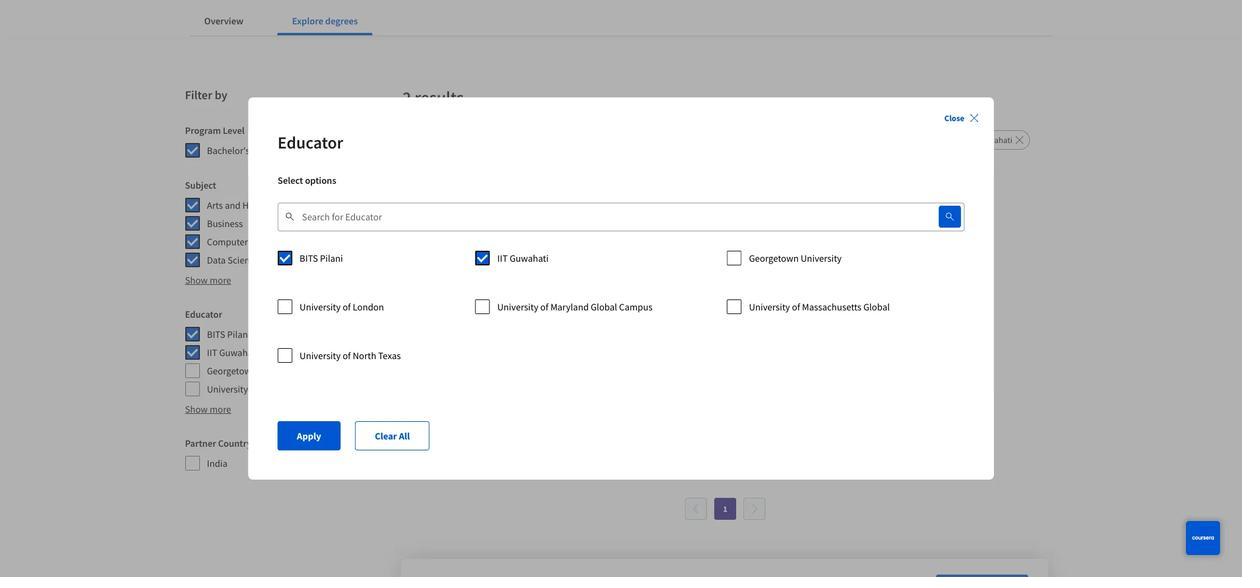 Task type: describe. For each thing, give the bounding box(es) containing it.
years
[[462, 432, 481, 443]]

clear all
[[375, 430, 410, 443]]

options
[[305, 174, 336, 187]]

1 button
[[715, 498, 736, 520]]

guwahati inside select educator options element
[[510, 252, 549, 265]]

program
[[185, 124, 221, 137]]

filter
[[185, 87, 212, 102]]

university of north texas
[[300, 350, 401, 362]]

global for maryland
[[591, 301, 617, 313]]

educator dialog
[[249, 98, 994, 480]]

massachusetts
[[802, 301, 862, 313]]

arts
[[207, 199, 223, 212]]

university of maryland global campus
[[498, 301, 653, 313]]

6
[[456, 432, 461, 443]]

educator inside dialog
[[278, 132, 343, 154]]

overview
[[204, 15, 243, 27]]

iit guwahati button
[[960, 130, 1030, 150]]

georgetown inside educator group
[[207, 365, 257, 377]]

2 results
[[403, 87, 464, 109]]

university of london inside educator group
[[207, 383, 291, 396]]

india
[[207, 458, 228, 470]]

level
[[223, 124, 245, 137]]

london inside educator group
[[260, 383, 291, 396]]

computer
[[207, 236, 248, 248]]

university of london inside select educator options element
[[300, 301, 384, 313]]

of up university of north texas
[[343, 301, 351, 313]]

degree · 3- 6 years
[[417, 432, 481, 443]]

filter by
[[185, 87, 227, 102]]

credit
[[432, 414, 454, 425]]

of inside educator group
[[250, 383, 258, 396]]

credit eligible
[[432, 414, 482, 425]]

iit guwahati inside button
[[968, 135, 1013, 146]]

subject group
[[185, 178, 300, 268]]

tab list containing overview
[[190, 6, 392, 35]]

science for computer science
[[250, 236, 281, 248]]

explore
[[292, 15, 323, 27]]

apply button
[[278, 422, 341, 451]]

educator inside group
[[185, 308, 222, 321]]

apply
[[297, 430, 322, 443]]

partner
[[185, 438, 216, 450]]

bits inside select educator options element
[[300, 252, 318, 265]]

by
[[215, 87, 227, 102]]

computer science
[[207, 236, 281, 248]]

more for data
[[210, 274, 231, 287]]

show for data
[[185, 274, 208, 287]]

results
[[415, 87, 464, 109]]

bits pilani inside select educator options element
[[300, 252, 343, 265]]

degree
[[417, 432, 442, 443]]

explore degrees button
[[278, 6, 373, 35]]

iit inside iit guwahati button
[[968, 135, 977, 146]]

show for university
[[185, 404, 208, 416]]

campus
[[619, 301, 653, 313]]

educator group
[[185, 307, 300, 398]]

university of massachusetts global
[[749, 301, 890, 313]]



Task type: vqa. For each thing, say whether or not it's contained in the screenshot.
the learn within 'Create robust and reusable components with advanced techniques and learn different patterns to reuse common behavior'
no



Task type: locate. For each thing, give the bounding box(es) containing it.
london up apply button
[[260, 383, 291, 396]]

1 show more button from the top
[[185, 273, 231, 288]]

iit guwahati inside select educator options element
[[498, 252, 549, 265]]

1 vertical spatial science
[[228, 254, 259, 266]]

0 horizontal spatial university of london
[[207, 383, 291, 396]]

show more button up partner
[[185, 402, 231, 417]]

london inside select educator options element
[[353, 301, 384, 313]]

of left massachusetts
[[792, 301, 800, 313]]

2 horizontal spatial iit guwahati
[[968, 135, 1013, 146]]

1 horizontal spatial georgetown university
[[749, 252, 842, 265]]

select educator options element
[[278, 246, 965, 393]]

2 vertical spatial guwahati
[[219, 347, 258, 359]]

0 vertical spatial london
[[353, 301, 384, 313]]

1 vertical spatial university of london
[[207, 383, 291, 396]]

0 horizontal spatial bits
[[207, 329, 225, 341]]

iit guwahati
[[968, 135, 1013, 146], [498, 252, 549, 265], [207, 347, 258, 359]]

pilani inside select educator options element
[[320, 252, 343, 265]]

0 vertical spatial bits
[[300, 252, 318, 265]]

of left north
[[343, 350, 351, 362]]

and
[[225, 199, 241, 212]]

1 show from the top
[[185, 274, 208, 287]]

show more for data science
[[185, 274, 231, 287]]

1 global from the left
[[591, 301, 617, 313]]

0 vertical spatial science
[[250, 236, 281, 248]]

select
[[278, 174, 303, 187]]

2 show more from the top
[[185, 404, 231, 416]]

1 horizontal spatial bits pilani
[[300, 252, 343, 265]]

science down humanities
[[250, 236, 281, 248]]

1 vertical spatial bits
[[207, 329, 225, 341]]

Search by keyword search field
[[302, 202, 910, 232]]

pilani inside educator group
[[227, 329, 250, 341]]

2 horizontal spatial guwahati
[[979, 135, 1013, 146]]

1 horizontal spatial bits
[[300, 252, 318, 265]]

bits pilani inside educator group
[[207, 329, 250, 341]]

1 horizontal spatial iit guwahati
[[498, 252, 549, 265]]

humanities
[[243, 199, 290, 212]]

university of london up university of north texas
[[300, 301, 384, 313]]

1 horizontal spatial london
[[353, 301, 384, 313]]

pilani
[[320, 252, 343, 265], [227, 329, 250, 341]]

program level group
[[185, 123, 300, 159]]

2 show from the top
[[185, 404, 208, 416]]

university of london up country
[[207, 383, 291, 396]]

1 vertical spatial show
[[185, 404, 208, 416]]

show more button for data
[[185, 273, 231, 288]]

data
[[207, 254, 226, 266]]

0 vertical spatial georgetown
[[749, 252, 799, 265]]

0 horizontal spatial educator
[[185, 308, 222, 321]]

show more button down data
[[185, 273, 231, 288]]

bits inside educator group
[[207, 329, 225, 341]]

show more
[[185, 274, 231, 287], [185, 404, 231, 416]]

·
[[444, 432, 446, 443]]

more down data
[[210, 274, 231, 287]]

show more down data
[[185, 274, 231, 287]]

iit
[[968, 135, 977, 146], [498, 252, 508, 265], [207, 347, 217, 359]]

0 vertical spatial pilani
[[320, 252, 343, 265]]

1 horizontal spatial university of london
[[300, 301, 384, 313]]

show more up partner
[[185, 404, 231, 416]]

show more button for university
[[185, 402, 231, 417]]

show more for university of london
[[185, 404, 231, 416]]

0 vertical spatial educator
[[278, 132, 343, 154]]

georgetown university
[[749, 252, 842, 265], [207, 365, 300, 377]]

1 vertical spatial show more button
[[185, 402, 231, 417]]

science
[[250, 236, 281, 248], [228, 254, 259, 266]]

georgetown
[[749, 252, 799, 265], [207, 365, 257, 377]]

search image
[[945, 212, 955, 222]]

science down computer science
[[228, 254, 259, 266]]

0 horizontal spatial georgetown university
[[207, 365, 300, 377]]

0 vertical spatial georgetown university
[[749, 252, 842, 265]]

1 vertical spatial london
[[260, 383, 291, 396]]

0 horizontal spatial guwahati
[[219, 347, 258, 359]]

global for massachusetts
[[864, 301, 890, 313]]

bits
[[300, 252, 318, 265], [207, 329, 225, 341]]

0 vertical spatial show
[[185, 274, 208, 287]]

1 show more from the top
[[185, 274, 231, 287]]

university
[[801, 252, 842, 265], [300, 301, 341, 313], [498, 301, 539, 313], [749, 301, 790, 313], [300, 350, 341, 362], [259, 365, 300, 377], [207, 383, 248, 396]]

overview button
[[190, 6, 258, 35]]

science for data science
[[228, 254, 259, 266]]

more
[[210, 274, 231, 287], [210, 404, 231, 416]]

2 more from the top
[[210, 404, 231, 416]]

of left maryland
[[541, 301, 549, 313]]

data science
[[207, 254, 259, 266]]

program level
[[185, 124, 245, 137]]

show down data
[[185, 274, 208, 287]]

1 vertical spatial georgetown university
[[207, 365, 300, 377]]

0 vertical spatial iit
[[968, 135, 977, 146]]

2 vertical spatial iit
[[207, 347, 217, 359]]

tab list
[[190, 6, 392, 35]]

business
[[207, 218, 243, 230]]

country
[[218, 438, 252, 450]]

2
[[403, 87, 411, 109]]

degrees
[[325, 15, 358, 27]]

2 vertical spatial iit guwahati
[[207, 347, 258, 359]]

0 horizontal spatial london
[[260, 383, 291, 396]]

0 horizontal spatial georgetown
[[207, 365, 257, 377]]

1 vertical spatial guwahati
[[510, 252, 549, 265]]

3-
[[448, 432, 455, 443]]

1 horizontal spatial global
[[864, 301, 890, 313]]

educator down data
[[185, 308, 222, 321]]

1 more from the top
[[210, 274, 231, 287]]

arts and humanities
[[207, 199, 290, 212]]

0 vertical spatial iit guwahati
[[968, 135, 1013, 146]]

2 horizontal spatial iit
[[968, 135, 977, 146]]

london
[[353, 301, 384, 313], [260, 383, 291, 396]]

iit inside educator group
[[207, 347, 217, 359]]

more up partner country
[[210, 404, 231, 416]]

educator up select options
[[278, 132, 343, 154]]

global left campus
[[591, 301, 617, 313]]

1 horizontal spatial iit
[[498, 252, 508, 265]]

of
[[343, 301, 351, 313], [541, 301, 549, 313], [792, 301, 800, 313], [343, 350, 351, 362], [250, 383, 258, 396]]

global
[[591, 301, 617, 313], [864, 301, 890, 313]]

0 horizontal spatial bits pilani
[[207, 329, 250, 341]]

of up country
[[250, 383, 258, 396]]

1 vertical spatial bits pilani
[[207, 329, 250, 341]]

guwahati
[[979, 135, 1013, 146], [510, 252, 549, 265], [219, 347, 258, 359]]

show
[[185, 274, 208, 287], [185, 404, 208, 416]]

1 vertical spatial more
[[210, 404, 231, 416]]

1 horizontal spatial educator
[[278, 132, 343, 154]]

clear all button
[[356, 422, 430, 451]]

georgetown university inside educator group
[[207, 365, 300, 377]]

guwahati inside button
[[979, 135, 1013, 146]]

maryland
[[551, 301, 589, 313]]

subject
[[185, 179, 216, 191]]

0 horizontal spatial iit guwahati
[[207, 347, 258, 359]]

0 vertical spatial university of london
[[300, 301, 384, 313]]

1 vertical spatial show more
[[185, 404, 231, 416]]

1 vertical spatial pilani
[[227, 329, 250, 341]]

2 show more button from the top
[[185, 402, 231, 417]]

1 vertical spatial educator
[[185, 308, 222, 321]]

london up north
[[353, 301, 384, 313]]

north
[[353, 350, 376, 362]]

1 horizontal spatial georgetown
[[749, 252, 799, 265]]

global right massachusetts
[[864, 301, 890, 313]]

partner country
[[185, 438, 252, 450]]

partner country group
[[185, 437, 300, 472]]

bachelor's
[[207, 144, 250, 157]]

all
[[399, 430, 410, 443]]

1 vertical spatial georgetown
[[207, 365, 257, 377]]

georgetown inside select educator options element
[[749, 252, 799, 265]]

1 horizontal spatial guwahati
[[510, 252, 549, 265]]

close button
[[940, 107, 984, 129]]

2 global from the left
[[864, 301, 890, 313]]

0 vertical spatial guwahati
[[979, 135, 1013, 146]]

iit guwahati inside educator group
[[207, 347, 258, 359]]

more for university
[[210, 404, 231, 416]]

close
[[945, 113, 965, 124]]

1 horizontal spatial pilani
[[320, 252, 343, 265]]

0 vertical spatial more
[[210, 274, 231, 287]]

1 vertical spatial iit
[[498, 252, 508, 265]]

0 horizontal spatial pilani
[[227, 329, 250, 341]]

1 vertical spatial iit guwahati
[[498, 252, 549, 265]]

0 vertical spatial show more
[[185, 274, 231, 287]]

select options
[[278, 174, 336, 187]]

0 horizontal spatial global
[[591, 301, 617, 313]]

university of london
[[300, 301, 384, 313], [207, 383, 291, 396]]

0 vertical spatial show more button
[[185, 273, 231, 288]]

show more button
[[185, 273, 231, 288], [185, 402, 231, 417]]

texas
[[378, 350, 401, 362]]

bits pilani
[[300, 252, 343, 265], [207, 329, 250, 341]]

georgetown university inside select educator options element
[[749, 252, 842, 265]]

iit inside select educator options element
[[498, 252, 508, 265]]

eligible
[[455, 414, 482, 425]]

0 vertical spatial bits pilani
[[300, 252, 343, 265]]

guwahati inside educator group
[[219, 347, 258, 359]]

0 horizontal spatial iit
[[207, 347, 217, 359]]

1
[[723, 504, 728, 515]]

clear
[[375, 430, 397, 443]]

explore degrees
[[292, 15, 358, 27]]

educator
[[278, 132, 343, 154], [185, 308, 222, 321]]

show up partner
[[185, 404, 208, 416]]



